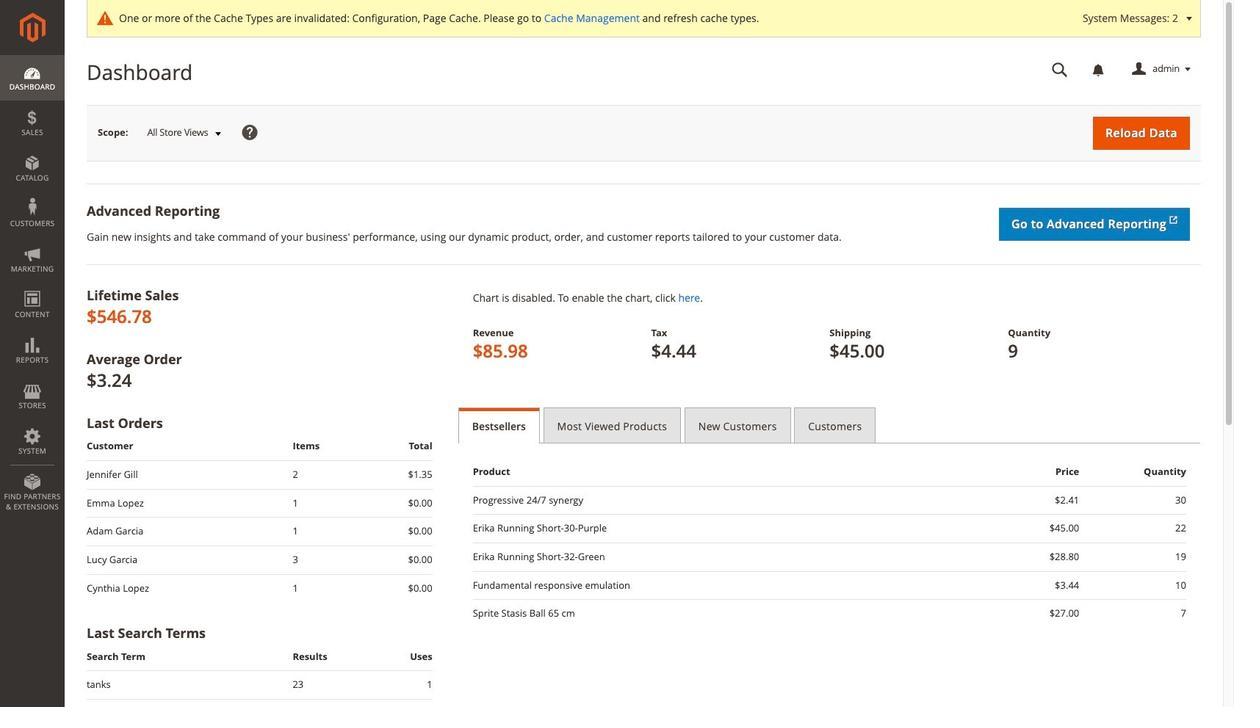 Task type: locate. For each thing, give the bounding box(es) containing it.
menu bar
[[0, 55, 65, 520]]

tab list
[[458, 408, 1202, 444]]

None text field
[[1042, 57, 1079, 82]]

magento admin panel image
[[19, 12, 45, 43]]



